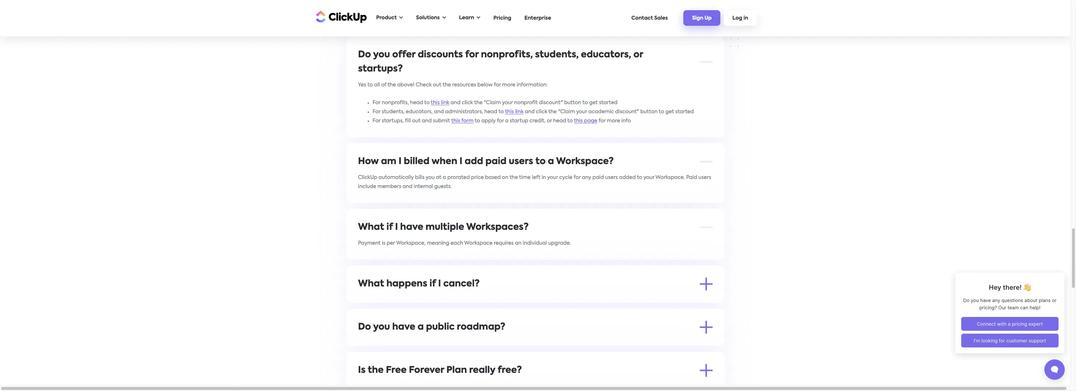Task type: vqa. For each thing, say whether or not it's contained in the screenshot.
Time tracking Button at the top of page
no



Task type: locate. For each thing, give the bounding box(es) containing it.
1 vertical spatial any
[[582, 175, 591, 180]]

contact sales button
[[628, 12, 672, 24]]

1 vertical spatial in
[[542, 175, 546, 180]]

do inside do you offer discounts for nonprofits, students, educators, or startups?
[[358, 50, 371, 59]]

the inside you're free to cancel at anytime! when you do, your current plan will last until the end of your billing cycle, unless you choose to downgrade immediately.
[[552, 298, 560, 303]]

students, inside do you offer discounts for nonprofits, students, educators, or startups?
[[535, 50, 579, 59]]

30
[[665, 2, 671, 7]]

0 horizontal spatial plan
[[447, 366, 467, 375]]

a left 'full'
[[413, 11, 417, 17]]

this up for startups, fill out and submit this form to apply for a startup credit, or head to this page for more info
[[505, 109, 514, 114]]

workspace?
[[556, 157, 614, 166]]

0 vertical spatial this link link
[[431, 100, 449, 105]]

enterprise link
[[521, 12, 555, 24]]

click
[[462, 100, 473, 105], [536, 109, 547, 114]]

am
[[381, 157, 397, 166]]

1 horizontal spatial paid
[[593, 175, 604, 180]]

for startups, fill out and submit this form to apply for a startup credit, or head to this page for more info
[[373, 118, 631, 123]]

your inside we have a 100% satisfaction guarantee. if for any reason, you're not satisfied with your purchase, simply let us know within 30 days and we'll be happy to issue you a full refund.
[[564, 2, 575, 7]]

any down workspace?
[[582, 175, 591, 180]]

within
[[648, 2, 663, 7]]

the
[[388, 82, 396, 87], [443, 82, 451, 87], [474, 100, 483, 105], [549, 109, 557, 114], [510, 175, 518, 180], [552, 298, 560, 303], [368, 366, 384, 375]]

users up time
[[509, 157, 533, 166]]

1 vertical spatial "claim
[[558, 109, 575, 114]]

1 vertical spatial of
[[573, 298, 578, 303]]

1 horizontal spatial link
[[515, 109, 524, 114]]

0 vertical spatial students,
[[535, 50, 579, 59]]

you
[[403, 11, 412, 17], [373, 50, 390, 59], [426, 175, 435, 180], [457, 298, 466, 303], [639, 298, 648, 303], [373, 323, 390, 332]]

of right all
[[381, 82, 387, 87]]

you up the startups?
[[373, 50, 390, 59]]

link up 'submit'
[[441, 100, 449, 105]]

1 vertical spatial at
[[411, 298, 417, 303]]

0 vertical spatial more
[[502, 82, 516, 87]]

paid down workspace?
[[593, 175, 604, 180]]

a
[[381, 2, 385, 7], [413, 11, 417, 17], [505, 118, 509, 123], [548, 157, 554, 166], [443, 175, 446, 180], [418, 323, 424, 332], [446, 384, 449, 389]]

learn
[[459, 15, 474, 20]]

offers
[[517, 384, 532, 389]]

and down automatically
[[403, 184, 413, 189]]

free right the
[[473, 384, 484, 389]]

0 vertical spatial we
[[358, 2, 366, 7]]

1 horizontal spatial nonprofits,
[[481, 50, 533, 59]]

trial.
[[450, 384, 461, 389]]

1 vertical spatial plan
[[505, 384, 516, 389]]

what up payment
[[358, 223, 384, 232]]

0 horizontal spatial this link link
[[431, 100, 449, 105]]

product button
[[373, 11, 407, 25]]

for up resources
[[465, 50, 479, 59]]

educators, inside do you offer discounts for nonprofits, students, educators, or startups?
[[581, 50, 632, 59]]

1 horizontal spatial or
[[634, 50, 643, 59]]

have up we certainly do! you can find it here .
[[392, 323, 416, 332]]

a up can
[[418, 323, 424, 332]]

is inside for sure! this is so much more than a trial. the free forever plan offers an unmatched level of functionality compared to other "freemium"
[[391, 384, 395, 389]]

1 what from the top
[[358, 223, 384, 232]]

to inside for sure! this is so much more than a trial. the free forever plan offers an unmatched level of functionality compared to other "freemium"
[[651, 384, 656, 389]]

1 vertical spatial is
[[391, 384, 395, 389]]

plan left the offers
[[505, 384, 516, 389]]

"claim
[[484, 100, 501, 105], [558, 109, 575, 114]]

0 horizontal spatial "claim
[[484, 100, 501, 105]]

for inside we have a 100% satisfaction guarantee. if for any reason, you're not satisfied with your purchase, simply let us know within 30 days and we'll be happy to issue you a full refund.
[[465, 2, 472, 7]]

time
[[519, 175, 531, 180]]

1 vertical spatial this link link
[[505, 109, 524, 114]]

more up for nonprofits, head to this link and click the "claim your nonprofit discount" button to get started
[[502, 82, 516, 87]]

0 horizontal spatial out
[[412, 118, 421, 123]]

end
[[562, 298, 571, 303]]

of inside you're free to cancel at anytime! when you do, your current plan will last until the end of your billing cycle, unless you choose to downgrade immediately.
[[573, 298, 578, 303]]

cancel?
[[443, 280, 480, 289]]

have inside we have a 100% satisfaction guarantee. if for any reason, you're not satisfied with your purchase, simply let us know within 30 days and we'll be happy to issue you a full refund.
[[368, 2, 380, 7]]

users left added
[[605, 175, 618, 180]]

of right end
[[573, 298, 578, 303]]

more left info
[[607, 118, 620, 123]]

1 horizontal spatial this link link
[[505, 109, 524, 114]]

have up happy
[[368, 2, 380, 7]]

1 horizontal spatial students,
[[535, 50, 579, 59]]

you right bills
[[426, 175, 435, 180]]

0 horizontal spatial nonprofits,
[[382, 100, 409, 105]]

0 horizontal spatial link
[[441, 100, 449, 105]]

if up anytime!
[[430, 280, 436, 289]]

for right "if"
[[465, 2, 472, 7]]

2 we from the top
[[358, 341, 366, 346]]

2 what from the top
[[358, 280, 384, 289]]

satisfied
[[529, 2, 551, 7]]

started
[[599, 100, 618, 105], [676, 109, 694, 114]]

any left reason,
[[473, 2, 482, 7]]

paid
[[486, 157, 507, 166], [593, 175, 604, 180]]

this link link for for nonprofits, head to
[[431, 100, 449, 105]]

1 vertical spatial if
[[430, 280, 436, 289]]

1 horizontal spatial of
[[573, 298, 578, 303]]

for inside for sure! this is so much more than a trial. the free forever plan offers an unmatched level of functionality compared to other "freemium"
[[358, 384, 366, 389]]

head right credit,
[[553, 118, 566, 123]]

and
[[685, 2, 695, 7], [451, 100, 461, 105], [434, 109, 444, 114], [525, 109, 535, 114], [422, 118, 432, 123], [403, 184, 413, 189]]

0 horizontal spatial free
[[386, 366, 407, 375]]

users right paid
[[699, 175, 711, 180]]

1 vertical spatial have
[[400, 223, 424, 232]]

to inside we have a 100% satisfaction guarantee. if for any reason, you're not satisfied with your purchase, simply let us know within 30 days and we'll be happy to issue you a full refund.
[[383, 11, 389, 17]]

1 horizontal spatial at
[[436, 175, 442, 180]]

do up the startups?
[[358, 50, 371, 59]]

at inside clickup automatically bills you at a prorated price based on the time left in your cycle for any paid users added to your workspace. paid users include members and internal guests.
[[436, 175, 442, 180]]

free
[[375, 298, 385, 303]]

0 horizontal spatial started
[[599, 100, 618, 105]]

have up workspace,
[[400, 223, 424, 232]]

educators,
[[581, 50, 632, 59], [406, 109, 433, 114]]

is left so
[[391, 384, 395, 389]]

1 horizontal spatial educators,
[[581, 50, 632, 59]]

100%
[[386, 2, 399, 7]]

1 vertical spatial an
[[533, 384, 539, 389]]

at right cancel on the left bottom of the page
[[411, 298, 417, 303]]

0 vertical spatial out
[[433, 82, 442, 87]]

nonprofit
[[514, 100, 538, 105]]

when
[[441, 298, 456, 303]]

1 horizontal spatial free
[[473, 384, 484, 389]]

2 horizontal spatial head
[[553, 118, 566, 123]]

1 vertical spatial educators,
[[406, 109, 433, 114]]

more left than
[[418, 384, 431, 389]]

you
[[400, 341, 409, 346]]

0 vertical spatial is
[[382, 241, 386, 246]]

0 vertical spatial do
[[358, 50, 371, 59]]

each
[[451, 241, 463, 246]]

current
[[488, 298, 507, 303]]

link up startup at left top
[[515, 109, 524, 114]]

for for for sure! this is so much more than a trial. the free forever plan offers an unmatched level of functionality compared to other "freemium"
[[358, 384, 366, 389]]

a left 100%
[[381, 2, 385, 7]]

include
[[358, 184, 376, 189]]

this
[[431, 100, 440, 105], [505, 109, 514, 114], [451, 118, 460, 123], [574, 118, 583, 123]]

1 vertical spatial do
[[358, 323, 371, 332]]

happy
[[366, 11, 382, 17]]

1 horizontal spatial if
[[430, 280, 436, 289]]

for right below
[[494, 82, 501, 87]]

users
[[509, 157, 533, 166], [605, 175, 618, 180], [699, 175, 711, 180]]

do,
[[467, 298, 475, 303]]

"claim up this page link
[[558, 109, 575, 114]]

1 do from the top
[[358, 50, 371, 59]]

do for do you offer discounts for nonprofits, students, educators, or startups?
[[358, 50, 371, 59]]

"claim up the apply
[[484, 100, 501, 105]]

0 horizontal spatial any
[[473, 2, 482, 7]]

individual
[[523, 241, 547, 246]]

we for we have a 100% satisfaction guarantee. if for any reason, you're not satisfied with your purchase, simply let us know within 30 days and we'll be happy to issue you a full refund.
[[358, 2, 366, 7]]

solutions button
[[413, 11, 450, 25]]

1 vertical spatial paid
[[593, 175, 604, 180]]

and up 'submit'
[[434, 109, 444, 114]]

at inside you're free to cancel at anytime! when you do, your current plan will last until the end of your billing cycle, unless you choose to downgrade immediately.
[[411, 298, 417, 303]]

i left add
[[460, 157, 463, 166]]

2 vertical spatial of
[[584, 384, 589, 389]]

0 horizontal spatial forever
[[409, 366, 444, 375]]

be
[[358, 11, 365, 17]]

sign up button
[[684, 10, 721, 26]]

0 vertical spatial what
[[358, 223, 384, 232]]

out right fill
[[412, 118, 421, 123]]

1 we from the top
[[358, 2, 366, 7]]

what for what if i have multiple workspaces?
[[358, 223, 384, 232]]

0 vertical spatial if
[[387, 223, 393, 232]]

really
[[469, 366, 496, 375]]

product
[[376, 15, 397, 20]]

a left trial. in the bottom left of the page
[[446, 384, 449, 389]]

0 horizontal spatial button
[[564, 100, 582, 105]]

1 horizontal spatial click
[[536, 109, 547, 114]]

sign up
[[693, 16, 712, 21]]

purchase,
[[576, 2, 601, 7]]

1 horizontal spatial button
[[641, 109, 658, 114]]

enterprise
[[525, 15, 551, 21]]

1 horizontal spatial an
[[533, 384, 539, 389]]

2 vertical spatial more
[[418, 384, 431, 389]]

plan
[[447, 366, 467, 375], [505, 384, 516, 389]]

1 vertical spatial more
[[607, 118, 620, 123]]

0 vertical spatial plan
[[447, 366, 467, 375]]

form
[[462, 118, 474, 123]]

1 vertical spatial what
[[358, 280, 384, 289]]

i
[[399, 157, 402, 166], [460, 157, 463, 166], [395, 223, 398, 232], [438, 280, 441, 289]]

discount" up info
[[615, 109, 639, 114]]

an right requires
[[515, 241, 522, 246]]

click up administrators,
[[462, 100, 473, 105]]

and inside clickup automatically bills you at a prorated price based on the time left in your cycle for any paid users added to your workspace. paid users include members and internal guests.
[[403, 184, 413, 189]]

we up be
[[358, 2, 366, 7]]

an right the offers
[[533, 384, 539, 389]]

you inside we have a 100% satisfaction guarantee. if for any reason, you're not satisfied with your purchase, simply let us know within 30 days and we'll be happy to issue you a full refund.
[[403, 11, 412, 17]]

this up 'submit'
[[431, 100, 440, 105]]

contact
[[632, 15, 653, 21]]

for right cycle
[[574, 175, 581, 180]]

0 horizontal spatial an
[[515, 241, 522, 246]]

how
[[358, 157, 379, 166]]

workspace.
[[656, 175, 685, 180]]

in right the 'log'
[[744, 16, 749, 21]]

click up credit,
[[536, 109, 547, 114]]

we inside we have a 100% satisfaction guarantee. if for any reason, you're not satisfied with your purchase, simply let us know within 30 days and we'll be happy to issue you a full refund.
[[358, 2, 366, 7]]

this form link
[[451, 118, 474, 123]]

reason,
[[484, 2, 502, 7]]

1 horizontal spatial is
[[391, 384, 395, 389]]

0 horizontal spatial at
[[411, 298, 417, 303]]

you inside clickup automatically bills you at a prorated price based on the time left in your cycle for any paid users added to your workspace. paid users include members and internal guests.
[[426, 175, 435, 180]]

is left per
[[382, 241, 386, 246]]

head down check
[[410, 100, 423, 105]]

for for for nonprofits, head to this link and click the "claim your nonprofit discount" button to get started
[[373, 100, 381, 105]]

forever inside for sure! this is so much more than a trial. the free forever plan offers an unmatched level of functionality compared to other "freemium"
[[485, 384, 504, 389]]

pricing
[[494, 15, 512, 21]]

2 horizontal spatial of
[[584, 384, 589, 389]]

0 vertical spatial started
[[599, 100, 618, 105]]

1 vertical spatial forever
[[485, 384, 504, 389]]

we certainly do! you can find it here .
[[358, 341, 450, 346]]

you right issue
[[403, 11, 412, 17]]

your left cycle
[[547, 175, 558, 180]]

do down immediately.
[[358, 323, 371, 332]]

2 horizontal spatial users
[[699, 175, 711, 180]]

head up the apply
[[485, 109, 498, 114]]

we left certainly
[[358, 341, 366, 346]]

cancel
[[393, 298, 410, 303]]

0 horizontal spatial in
[[542, 175, 546, 180]]

1 horizontal spatial plan
[[505, 384, 516, 389]]

what up you're
[[358, 280, 384, 289]]

free up so
[[386, 366, 407, 375]]

your
[[564, 2, 575, 7], [502, 100, 513, 105], [577, 109, 587, 114], [547, 175, 558, 180], [644, 175, 655, 180], [476, 298, 487, 303], [579, 298, 590, 303]]

0 vertical spatial in
[[744, 16, 749, 21]]

2 horizontal spatial more
[[607, 118, 620, 123]]

0 horizontal spatial discount"
[[539, 100, 563, 105]]

0 horizontal spatial click
[[462, 100, 473, 105]]

out right check
[[433, 82, 442, 87]]

a inside for sure! this is so much more than a trial. the free forever plan offers an unmatched level of functionality compared to other "freemium"
[[446, 384, 449, 389]]

you inside do you offer discounts for nonprofits, students, educators, or startups?
[[373, 50, 390, 59]]

0 horizontal spatial is
[[382, 241, 386, 246]]

at up guests.
[[436, 175, 442, 180]]

you're
[[358, 298, 374, 303]]

do for do you have a public roadmap?
[[358, 323, 371, 332]]

0 vertical spatial of
[[381, 82, 387, 87]]

paid up based
[[486, 157, 507, 166]]

members
[[378, 184, 401, 189]]

0 horizontal spatial paid
[[486, 157, 507, 166]]

a inside clickup automatically bills you at a prorated price based on the time left in your cycle for any paid users added to your workspace. paid users include members and internal guests.
[[443, 175, 446, 180]]

0 vertical spatial head
[[410, 100, 423, 105]]

in
[[744, 16, 749, 21], [542, 175, 546, 180]]

0 horizontal spatial of
[[381, 82, 387, 87]]

forever down 'really'
[[485, 384, 504, 389]]

you up certainly
[[373, 323, 390, 332]]

administrators,
[[445, 109, 483, 114]]

your right do,
[[476, 298, 487, 303]]

we
[[358, 2, 366, 7], [358, 341, 366, 346]]

0 horizontal spatial more
[[418, 384, 431, 389]]

if up per
[[387, 223, 393, 232]]

last
[[530, 298, 539, 303]]

you're free to cancel at anytime! when you do, your current plan will last until the end of your billing cycle, unless you choose to downgrade immediately.
[[358, 298, 704, 312]]

in right left at top
[[542, 175, 546, 180]]

a up guests.
[[443, 175, 446, 180]]

than
[[433, 384, 444, 389]]

let
[[619, 2, 626, 7]]

0 vertical spatial or
[[634, 50, 643, 59]]

free
[[386, 366, 407, 375], [473, 384, 484, 389]]

button
[[564, 100, 582, 105], [641, 109, 658, 114]]

0 vertical spatial educators,
[[581, 50, 632, 59]]

your right with
[[564, 2, 575, 7]]

this link link up 'submit'
[[431, 100, 449, 105]]

to
[[383, 11, 389, 17], [368, 82, 373, 87], [424, 100, 430, 105], [583, 100, 588, 105], [499, 109, 504, 114], [659, 109, 664, 114], [475, 118, 480, 123], [568, 118, 573, 123], [536, 157, 546, 166], [637, 175, 643, 180], [386, 298, 391, 303], [669, 298, 674, 303], [651, 384, 656, 389]]

and left we'll
[[685, 2, 695, 7]]

this link link up startup at left top
[[505, 109, 524, 114]]

for for for students, educators, and administrators, head to this link and click the "claim your academic discount" button to get started
[[373, 109, 381, 114]]

what
[[358, 223, 384, 232], [358, 280, 384, 289]]

this link link
[[431, 100, 449, 105], [505, 109, 524, 114]]

1 horizontal spatial any
[[582, 175, 591, 180]]

below
[[478, 82, 493, 87]]

apply
[[482, 118, 496, 123]]

of right level
[[584, 384, 589, 389]]

0 horizontal spatial if
[[387, 223, 393, 232]]

plan up trial. in the bottom left of the page
[[447, 366, 467, 375]]

discount" up 'for students, educators, and administrators, head to this link and click the "claim your academic discount" button to get started' in the top of the page
[[539, 100, 563, 105]]

for for for startups, fill out and submit this form to apply for a startup credit, or head to this page for more info
[[373, 118, 381, 123]]

0 vertical spatial at
[[436, 175, 442, 180]]

2 do from the top
[[358, 323, 371, 332]]

forever up than
[[409, 366, 444, 375]]

more inside for sure! this is so much more than a trial. the free forever plan offers an unmatched level of functionality compared to other "freemium"
[[418, 384, 431, 389]]

and inside we have a 100% satisfaction guarantee. if for any reason, you're not satisfied with your purchase, simply let us know within 30 days and we'll be happy to issue you a full refund.
[[685, 2, 695, 7]]

the inside clickup automatically bills you at a prorated price based on the time left in your cycle for any paid users added to your workspace. paid users include members and internal guests.
[[510, 175, 518, 180]]

and left 'submit'
[[422, 118, 432, 123]]

multiple
[[426, 223, 464, 232]]



Task type: describe. For each thing, give the bounding box(es) containing it.
0 horizontal spatial users
[[509, 157, 533, 166]]

public
[[426, 323, 455, 332]]

startups?
[[358, 65, 403, 74]]

log in link
[[724, 10, 757, 26]]

satisfaction
[[400, 2, 430, 7]]

0 horizontal spatial or
[[547, 118, 552, 123]]

2 vertical spatial head
[[553, 118, 566, 123]]

meaning
[[427, 241, 449, 246]]

1 vertical spatial students,
[[382, 109, 405, 114]]

log in
[[733, 16, 749, 21]]

prorated
[[448, 175, 470, 180]]

us
[[627, 2, 632, 7]]

or inside do you offer discounts for nonprofits, students, educators, or startups?
[[634, 50, 643, 59]]

1 horizontal spatial discount"
[[615, 109, 639, 114]]

here link
[[437, 341, 449, 346]]

plan inside for sure! this is so much more than a trial. the free forever plan offers an unmatched level of functionality compared to other "freemium"
[[505, 384, 516, 389]]

workspace
[[465, 241, 493, 246]]

pricing link
[[490, 12, 515, 24]]

until
[[540, 298, 551, 303]]

i right am
[[399, 157, 402, 166]]

for inside do you offer discounts for nonprofits, students, educators, or startups?
[[465, 50, 479, 59]]

at for i
[[411, 298, 417, 303]]

1 horizontal spatial more
[[502, 82, 516, 87]]

"freemium"
[[672, 384, 701, 389]]

on
[[502, 175, 509, 180]]

will
[[520, 298, 528, 303]]

is
[[358, 366, 366, 375]]

unmatched
[[541, 384, 570, 389]]

this left "page"
[[574, 118, 583, 123]]

clickup image
[[314, 10, 367, 23]]

clickup automatically bills you at a prorated price based on the time left in your cycle for any paid users added to your workspace. paid users include members and internal guests.
[[358, 175, 711, 189]]

1 horizontal spatial "claim
[[558, 109, 575, 114]]

0 horizontal spatial head
[[410, 100, 423, 105]]

we have a 100% satisfaction guarantee. if for any reason, you're not satisfied with your purchase, simply let us know within 30 days and we'll be happy to issue you a full refund.
[[358, 2, 707, 17]]

your left nonprofit
[[502, 100, 513, 105]]

based
[[485, 175, 501, 180]]

refund.
[[427, 11, 444, 17]]

what for what happens if i cancel?
[[358, 280, 384, 289]]

clickup
[[358, 175, 377, 180]]

upgrade.
[[548, 241, 571, 246]]

1 horizontal spatial head
[[485, 109, 498, 114]]

1 horizontal spatial started
[[676, 109, 694, 114]]

left
[[532, 175, 541, 180]]

workspaces?
[[466, 223, 529, 232]]

1 horizontal spatial users
[[605, 175, 618, 180]]

fill
[[405, 118, 411, 123]]

1 horizontal spatial get
[[666, 109, 674, 114]]

we'll
[[696, 2, 707, 7]]

downgrade
[[675, 298, 704, 303]]

yes to all of the above! check out the resources below for more information:
[[358, 82, 548, 87]]

the
[[463, 384, 472, 389]]

you right the unless
[[639, 298, 648, 303]]

sign
[[693, 16, 704, 21]]

0 vertical spatial click
[[462, 100, 473, 105]]

immediately.
[[358, 307, 391, 312]]

unless
[[623, 298, 638, 303]]

simply
[[602, 2, 618, 7]]

1 vertical spatial click
[[536, 109, 547, 114]]

billing
[[591, 298, 606, 303]]

at for billed
[[436, 175, 442, 180]]

this link link for for students, educators, and administrators, head to
[[505, 109, 524, 114]]

0 vertical spatial paid
[[486, 157, 507, 166]]

your left workspace.
[[644, 175, 655, 180]]

solutions
[[416, 15, 440, 20]]

check
[[416, 82, 432, 87]]

0 vertical spatial "claim
[[484, 100, 501, 105]]

you left do,
[[457, 298, 466, 303]]

do you offer discounts for nonprofits, students, educators, or startups?
[[358, 50, 643, 74]]

for nonprofits, head to this link and click the "claim your nonprofit discount" button to get started
[[373, 100, 618, 105]]

above!
[[397, 82, 415, 87]]

sales
[[655, 15, 668, 21]]

any inside we have a 100% satisfaction guarantee. if for any reason, you're not satisfied with your purchase, simply let us know within 30 days and we'll be happy to issue you a full refund.
[[473, 2, 482, 7]]

info
[[622, 118, 631, 123]]

sure!
[[367, 384, 379, 389]]

requires
[[494, 241, 514, 246]]

and up administrators,
[[451, 100, 461, 105]]

for down academic
[[599, 118, 606, 123]]

0 vertical spatial forever
[[409, 366, 444, 375]]

so
[[396, 384, 402, 389]]

this left the form
[[451, 118, 460, 123]]

guests.
[[434, 184, 452, 189]]

your left billing
[[579, 298, 590, 303]]

what if i have multiple workspaces?
[[358, 223, 529, 232]]

cycle,
[[607, 298, 621, 303]]

this page link
[[574, 118, 598, 123]]

0 vertical spatial free
[[386, 366, 407, 375]]

roadmap?
[[457, 323, 506, 332]]

to inside clickup automatically bills you at a prorated price based on the time left in your cycle for any paid users added to your workspace. paid users include members and internal guests.
[[637, 175, 643, 180]]

0 vertical spatial an
[[515, 241, 522, 246]]

free inside for sure! this is so much more than a trial. the free forever plan offers an unmatched level of functionality compared to other "freemium"
[[473, 384, 484, 389]]

certainly
[[368, 341, 390, 346]]

happens
[[387, 280, 427, 289]]

academic
[[589, 109, 614, 114]]

contact sales
[[632, 15, 668, 21]]

all
[[374, 82, 380, 87]]

paid inside clickup automatically bills you at a prorated price based on the time left in your cycle for any paid users added to your workspace. paid users include members and internal guests.
[[593, 175, 604, 180]]

do you have a public roadmap?
[[358, 323, 506, 332]]

payment is per workspace, meaning each workspace requires an individual upgrade.
[[358, 241, 571, 246]]

compared
[[623, 384, 650, 389]]

how am i billed when i add paid users to a workspace?
[[358, 157, 614, 166]]

plan
[[508, 298, 519, 303]]

of inside for sure! this is so much more than a trial. the free forever plan offers an unmatched level of functionality compared to other "freemium"
[[584, 384, 589, 389]]

1 horizontal spatial in
[[744, 16, 749, 21]]

choose
[[649, 298, 667, 303]]

a up clickup automatically bills you at a prorated price based on the time left in your cycle for any paid users added to your workspace. paid users include members and internal guests.
[[548, 157, 554, 166]]

2 vertical spatial have
[[392, 323, 416, 332]]

we for we certainly do! you can find it here .
[[358, 341, 366, 346]]

other
[[658, 384, 671, 389]]

for right the apply
[[497, 118, 504, 123]]

do!
[[391, 341, 399, 346]]

days
[[672, 2, 684, 7]]

1 vertical spatial nonprofits,
[[382, 100, 409, 105]]

know
[[633, 2, 647, 7]]

submit
[[433, 118, 450, 123]]

information:
[[517, 82, 548, 87]]

nonprofits, inside do you offer discounts for nonprofits, students, educators, or startups?
[[481, 50, 533, 59]]

for inside clickup automatically bills you at a prorated price based on the time left in your cycle for any paid users added to your workspace. paid users include members and internal guests.
[[574, 175, 581, 180]]

you're
[[503, 2, 518, 7]]

0 vertical spatial link
[[441, 100, 449, 105]]

i up when
[[438, 280, 441, 289]]

when
[[432, 157, 457, 166]]

your up this page link
[[577, 109, 587, 114]]

1 vertical spatial link
[[515, 109, 524, 114]]

0 vertical spatial button
[[564, 100, 582, 105]]

in inside clickup automatically bills you at a prorated price based on the time left in your cycle for any paid users added to your workspace. paid users include members and internal guests.
[[542, 175, 546, 180]]

startup
[[510, 118, 529, 123]]

and down nonprofit
[[525, 109, 535, 114]]

i up workspace,
[[395, 223, 398, 232]]

a left startup at left top
[[505, 118, 509, 123]]

issue
[[390, 11, 402, 17]]

1 vertical spatial out
[[412, 118, 421, 123]]

0 horizontal spatial get
[[589, 100, 598, 105]]

0 horizontal spatial educators,
[[406, 109, 433, 114]]

added
[[619, 175, 636, 180]]

an inside for sure! this is so much more than a trial. the free forever plan offers an unmatched level of functionality compared to other "freemium"
[[533, 384, 539, 389]]

here
[[437, 341, 449, 346]]

any inside clickup automatically bills you at a prorated price based on the time left in your cycle for any paid users added to your workspace. paid users include members and internal guests.
[[582, 175, 591, 180]]

for sure! this is so much more than a trial. the free forever plan offers an unmatched level of functionality compared to other "freemium"
[[358, 384, 701, 391]]



